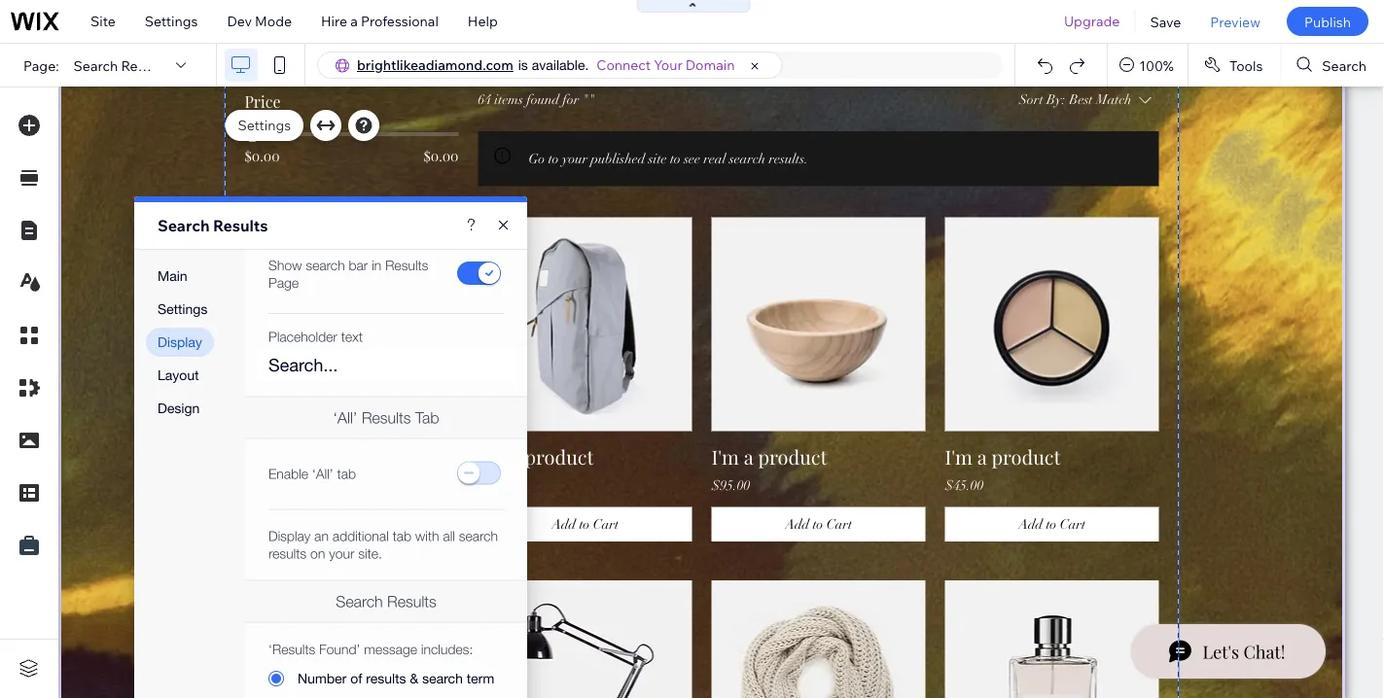 Task type: describe. For each thing, give the bounding box(es) containing it.
publish
[[1304, 13, 1351, 30]]

upgrade
[[1064, 13, 1120, 30]]

mode
[[255, 13, 292, 30]]

dev mode
[[227, 13, 292, 30]]

save button
[[1136, 0, 1196, 43]]

search inside button
[[1322, 57, 1367, 74]]

1 horizontal spatial results
[[213, 216, 268, 235]]

is available. connect your domain
[[518, 56, 735, 73]]

connect
[[597, 56, 651, 73]]

hire a professional
[[321, 13, 439, 30]]

preview button
[[1196, 0, 1275, 43]]

save
[[1150, 13, 1181, 30]]

a
[[350, 13, 358, 30]]

0 vertical spatial search results
[[74, 57, 168, 74]]

brightlikeadiamond.com
[[357, 56, 513, 73]]

site
[[90, 13, 116, 30]]

is
[[518, 57, 528, 73]]

help
[[468, 13, 498, 30]]

domain
[[686, 56, 735, 73]]



Task type: locate. For each thing, give the bounding box(es) containing it.
available.
[[532, 57, 589, 73]]

1 vertical spatial results
[[213, 216, 268, 235]]

search results
[[74, 57, 168, 74], [158, 216, 268, 235]]

100% button
[[1108, 44, 1188, 87]]

tools button
[[1189, 44, 1280, 87]]

0 horizontal spatial settings
[[145, 13, 198, 30]]

settings
[[145, 13, 198, 30], [238, 117, 291, 134]]

your
[[654, 56, 683, 73]]

professional
[[361, 13, 439, 30]]

hire
[[321, 13, 347, 30]]

2 horizontal spatial search
[[1322, 57, 1367, 74]]

0 horizontal spatial search
[[74, 57, 118, 74]]

tools
[[1229, 57, 1263, 74]]

1 vertical spatial settings
[[238, 117, 291, 134]]

1 horizontal spatial search
[[158, 216, 210, 235]]

0 vertical spatial results
[[121, 57, 168, 74]]

search button
[[1281, 44, 1384, 87]]

0 vertical spatial settings
[[145, 13, 198, 30]]

100%
[[1139, 57, 1174, 74]]

dev
[[227, 13, 252, 30]]

1 horizontal spatial settings
[[238, 117, 291, 134]]

1 vertical spatial search results
[[158, 216, 268, 235]]

results
[[121, 57, 168, 74], [213, 216, 268, 235]]

publish button
[[1287, 7, 1369, 36]]

search
[[74, 57, 118, 74], [1322, 57, 1367, 74], [158, 216, 210, 235]]

0 horizontal spatial results
[[121, 57, 168, 74]]

preview
[[1210, 13, 1261, 30]]



Task type: vqa. For each thing, say whether or not it's contained in the screenshot.
search button in the top of the page
yes



